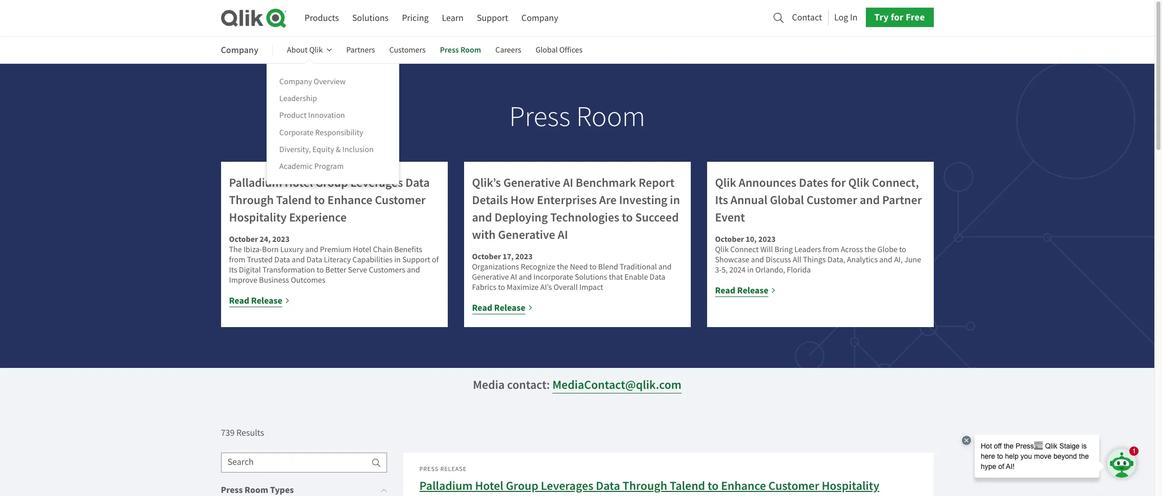 Task type: vqa. For each thing, say whether or not it's contained in the screenshot.


Task type: describe. For each thing, give the bounding box(es) containing it.
company link
[[522, 9, 559, 28]]

enable
[[625, 272, 648, 283]]

the
[[229, 245, 242, 255]]

product innovation
[[279, 111, 345, 121]]

literacy
[[324, 255, 351, 265]]

digital
[[239, 265, 261, 275]]

try for free link
[[866, 8, 934, 27]]

premium
[[320, 245, 352, 255]]

2023 for annual
[[759, 234, 776, 245]]

and left ai,
[[880, 255, 893, 265]]

1 vertical spatial ai
[[558, 227, 568, 243]]

florida
[[787, 265, 811, 275]]

log in link
[[835, 9, 858, 26]]

and down benefits at left
[[407, 265, 420, 275]]

fabrics
[[472, 283, 497, 293]]

qlik up 'annual'
[[715, 175, 737, 191]]

chain
[[373, 245, 393, 255]]

company menu bar
[[221, 38, 597, 184]]

press inside press release palladium hotel group leverages data through talend to enhance customer hospitality experience
[[420, 465, 439, 474]]

report
[[639, 175, 675, 191]]

october for qlik announces dates for qlik connect, its annual global customer and partner event
[[715, 234, 744, 245]]

in inside october 10, 2023 qlik connect will bring leaders from across the globe to showcase and discuss all things data, analytics and ai, june 3-5, 2024 in orlando, florida
[[748, 265, 754, 275]]

solutions inside october 17, 2023 organizations recognize the need to blend traditional and generative ai and incorporate solutions that enable data fabrics to maximize ai's overall impact
[[575, 272, 608, 283]]

recognize
[[521, 262, 556, 272]]

born
[[262, 245, 279, 255]]

hotel inside october 24, 2023 the ibiza-born luxury and premium hotel chain benefits from trusted data and data literacy capabilities in support of its digital transformation to better serve customers and improve business outcomes
[[353, 245, 372, 255]]

connect,
[[872, 175, 919, 191]]

about qlik menu
[[267, 63, 400, 184]]

analytics
[[847, 255, 878, 265]]

data inside october 17, 2023 organizations recognize the need to blend traditional and generative ai and incorporate solutions that enable data fabrics to maximize ai's overall impact
[[650, 272, 666, 283]]

and up "outcomes"
[[292, 255, 305, 265]]

company for company link
[[522, 12, 559, 24]]

free
[[906, 11, 925, 24]]

orlando,
[[756, 265, 786, 275]]

customer for for
[[807, 192, 858, 208]]

qlik's generative ai benchmark report details how enterprises are investing in and deploying technologies to succeed with generative ai
[[472, 175, 680, 243]]

read release link for palladium hotel group leverages data through talend to enhance customer hospitality experience
[[229, 294, 290, 308]]

luxury
[[280, 245, 304, 255]]

qlik main element
[[305, 8, 934, 28]]

company overview
[[279, 77, 346, 87]]

innovation
[[308, 111, 345, 121]]

global inside company menu bar
[[536, 45, 558, 55]]

customer inside press release palladium hotel group leverages data through talend to enhance customer hospitality experience
[[769, 478, 820, 495]]

event
[[715, 209, 745, 226]]

0 vertical spatial generative
[[504, 175, 561, 191]]

qlik left connect,
[[849, 175, 870, 191]]

to inside qlik's generative ai benchmark report details how enterprises are investing in and deploying technologies to succeed with generative ai
[[622, 209, 633, 226]]

benchmark
[[576, 175, 637, 191]]

read release link for qlik announces dates for qlik connect, its annual global customer and partner event
[[715, 284, 777, 298]]

partners
[[346, 45, 375, 55]]

read release for palladium hotel group leverages data through talend to enhance customer hospitality experience
[[229, 295, 283, 307]]

group inside palladium hotel group leverages data through talend to enhance customer hospitality experience
[[316, 175, 348, 191]]

results
[[236, 428, 264, 439]]

capabilities
[[353, 255, 393, 265]]

announces
[[739, 175, 797, 191]]

traditional
[[620, 262, 657, 272]]

release for qlik announces dates for qlik connect, its annual global customer and partner event
[[738, 285, 769, 297]]

1 vertical spatial generative
[[498, 227, 556, 243]]

october 10, 2023 qlik connect will bring leaders from across the globe to showcase and discuss all things data, analytics and ai, june 3-5, 2024 in orlando, florida
[[715, 234, 922, 275]]

its inside qlik announces dates for qlik connect, its annual global customer and partner event
[[715, 192, 728, 208]]

customers inside company menu bar
[[389, 45, 426, 55]]

october 17, 2023 organizations recognize the need to blend traditional and generative ai and incorporate solutions that enable data fabrics to maximize ai's overall impact
[[472, 251, 672, 293]]

hotel inside palladium hotel group leverages data through talend to enhance customer hospitality experience
[[285, 175, 313, 191]]

benefits
[[395, 245, 422, 255]]

through inside press release palladium hotel group leverages data through talend to enhance customer hospitality experience
[[623, 478, 668, 495]]

for inside the try for free link
[[891, 11, 904, 24]]

hospitality inside press release palladium hotel group leverages data through talend to enhance customer hospitality experience
[[822, 478, 880, 495]]

company inside the about qlik menu
[[279, 77, 312, 87]]

read release for qlik announces dates for qlik connect, its annual global customer and partner event
[[715, 285, 769, 297]]

0 vertical spatial palladium hotel group leverages data through talend to enhance customer hospitality experience link
[[229, 175, 430, 226]]

to inside press release palladium hotel group leverages data through talend to enhance customer hospitality experience
[[708, 478, 719, 495]]

overall
[[554, 283, 578, 293]]

to inside october 10, 2023 qlik connect will bring leaders from across the globe to showcase and discuss all things data, analytics and ai, june 3-5, 2024 in orlando, florida
[[900, 245, 907, 255]]

partners link
[[346, 38, 375, 62]]

customers inside october 24, 2023 the ibiza-born luxury and premium hotel chain benefits from trusted data and data literacy capabilities in support of its digital transformation to better serve customers and improve business outcomes
[[369, 265, 405, 275]]

talend inside press release palladium hotel group leverages data through talend to enhance customer hospitality experience
[[670, 478, 706, 495]]

about qlik
[[287, 45, 323, 55]]

company overview link
[[279, 76, 346, 87]]

incorporate
[[534, 272, 573, 283]]

learn link
[[442, 9, 464, 28]]

serve
[[348, 265, 367, 275]]

and right traditional
[[659, 262, 672, 272]]

0 vertical spatial ai
[[563, 175, 574, 191]]

qlik announces dates for qlik connect, its annual global customer and partner event
[[715, 175, 922, 226]]

read release for qlik's generative ai benchmark report details how enterprises are investing in and deploying technologies to succeed with generative ai
[[472, 302, 526, 314]]

to inside palladium hotel group leverages data through talend to enhance customer hospitality experience
[[314, 192, 325, 208]]

enterprises
[[537, 192, 597, 208]]

investing
[[619, 192, 668, 208]]

details
[[472, 192, 508, 208]]

experience inside palladium hotel group leverages data through talend to enhance customer hospitality experience
[[289, 209, 347, 226]]

739 results
[[221, 428, 264, 439]]

in
[[851, 12, 858, 23]]

diversity, equity & inclusion link
[[279, 144, 374, 155]]

to inside october 24, 2023 the ibiza-born luxury and premium hotel chain benefits from trusted data and data literacy capabilities in support of its digital transformation to better serve customers and improve business outcomes
[[317, 265, 324, 275]]

2023 for enterprises
[[516, 251, 533, 262]]

technologies
[[551, 209, 620, 226]]

support link
[[477, 9, 508, 28]]

data,
[[828, 255, 846, 265]]

support inside menu bar
[[477, 12, 508, 24]]

ai inside october 17, 2023 organizations recognize the need to blend traditional and generative ai and incorporate solutions that enable data fabrics to maximize ai's overall impact
[[511, 272, 517, 283]]

qlik announces dates for qlik connect, its annual global customer and partner event link
[[715, 175, 922, 226]]

mediacontact@qlik.com
[[553, 377, 682, 393]]

read for qlik announces dates for qlik connect, its annual global customer and partner event
[[715, 285, 736, 297]]

17,
[[503, 251, 514, 262]]

responsibility
[[315, 127, 363, 138]]

data inside palladium hotel group leverages data through talend to enhance customer hospitality experience
[[406, 175, 430, 191]]

connect
[[731, 245, 759, 255]]

trusted
[[247, 255, 273, 265]]

group inside press release palladium hotel group leverages data through talend to enhance customer hospitality experience
[[506, 478, 539, 495]]

ai,
[[895, 255, 903, 265]]

media
[[473, 377, 505, 393]]

palladium inside press release palladium hotel group leverages data through talend to enhance customer hospitality experience
[[420, 478, 473, 495]]

about
[[287, 45, 308, 55]]

its inside october 24, 2023 the ibiza-born luxury and premium hotel chain benefits from trusted data and data literacy capabilities in support of its digital transformation to better serve customers and improve business outcomes
[[229, 265, 237, 275]]

will
[[761, 245, 773, 255]]

annual
[[731, 192, 768, 208]]

diversity,
[[279, 144, 311, 155]]

menu bar inside qlik main element
[[305, 9, 559, 28]]

corporate responsibility link
[[279, 127, 363, 138]]

1 horizontal spatial room
[[577, 99, 646, 135]]

contact link
[[792, 9, 822, 26]]

global offices
[[536, 45, 583, 55]]

october 24, 2023 the ibiza-born luxury and premium hotel chain benefits from trusted data and data literacy capabilities in support of its digital transformation to better serve customers and improve business outcomes
[[229, 234, 439, 286]]

the inside october 10, 2023 qlik connect will bring leaders from across the globe to showcase and discuss all things data, analytics and ai, june 3-5, 2024 in orlando, florida
[[865, 245, 876, 255]]

contact:
[[507, 377, 550, 393]]

through inside palladium hotel group leverages data through talend to enhance customer hospitality experience
[[229, 192, 274, 208]]

organizations
[[472, 262, 519, 272]]

company for company menu bar
[[221, 44, 259, 56]]

academic program link
[[279, 161, 344, 172]]

qlik's generative ai benchmark report details how enterprises are investing in and deploying technologies to succeed with generative ai link
[[472, 175, 680, 243]]



Task type: locate. For each thing, give the bounding box(es) containing it.
generative
[[504, 175, 561, 191], [498, 227, 556, 243], [472, 272, 509, 283]]

overview
[[314, 77, 346, 87]]

support inside october 24, 2023 the ibiza-born luxury and premium hotel chain benefits from trusted data and data literacy capabilities in support of its digital transformation to better serve customers and improve business outcomes
[[403, 255, 430, 265]]

1 vertical spatial group
[[506, 478, 539, 495]]

press inside company menu bar
[[440, 44, 459, 55]]

solutions left that
[[575, 272, 608, 283]]

offices
[[560, 45, 583, 55]]

0 vertical spatial global
[[536, 45, 558, 55]]

solutions link
[[352, 9, 389, 28]]

corporate
[[279, 127, 314, 138]]

0 vertical spatial room
[[461, 44, 481, 55]]

read for palladium hotel group leverages data through talend to enhance customer hospitality experience
[[229, 295, 249, 307]]

leverages inside palladium hotel group leverages data through talend to enhance customer hospitality experience
[[351, 175, 403, 191]]

partner
[[883, 192, 922, 208]]

its up the event
[[715, 192, 728, 208]]

support left of
[[403, 255, 430, 265]]

0 vertical spatial company
[[522, 12, 559, 24]]

talend inside palladium hotel group leverages data through talend to enhance customer hospitality experience
[[276, 192, 312, 208]]

support
[[477, 12, 508, 24], [403, 255, 430, 265]]

and right 'luxury'
[[305, 245, 318, 255]]

1 vertical spatial palladium hotel group leverages data through talend to enhance customer hospitality experience link
[[420, 478, 880, 497]]

read release down fabrics
[[472, 302, 526, 314]]

0 horizontal spatial company
[[221, 44, 259, 56]]

generative inside october 17, 2023 organizations recognize the need to blend traditional and generative ai and incorporate solutions that enable data fabrics to maximize ai's overall impact
[[472, 272, 509, 283]]

2023 right 10,
[[759, 234, 776, 245]]

0 vertical spatial the
[[865, 245, 876, 255]]

enhance inside palladium hotel group leverages data through talend to enhance customer hospitality experience
[[328, 192, 373, 208]]

0 vertical spatial hospitality
[[229, 209, 287, 226]]

1 horizontal spatial leverages
[[541, 478, 594, 495]]

read down 5,
[[715, 285, 736, 297]]

0 vertical spatial experience
[[289, 209, 347, 226]]

read release
[[715, 285, 769, 297], [229, 295, 283, 307], [472, 302, 526, 314]]

2 horizontal spatial in
[[748, 265, 754, 275]]

that
[[609, 272, 623, 283]]

1 vertical spatial enhance
[[721, 478, 766, 495]]

read release down 2024
[[715, 285, 769, 297]]

hospitality inside palladium hotel group leverages data through talend to enhance customer hospitality experience
[[229, 209, 287, 226]]

0 horizontal spatial leverages
[[351, 175, 403, 191]]

company up global offices link
[[522, 12, 559, 24]]

1 vertical spatial global
[[770, 192, 805, 208]]

showcase
[[715, 255, 750, 265]]

read release link down 2024
[[715, 284, 777, 298]]

generative down 17,
[[472, 272, 509, 283]]

palladium hotel group leverages data through talend to enhance customer hospitality experience
[[229, 175, 430, 226]]

1 horizontal spatial hotel
[[353, 245, 372, 255]]

0 vertical spatial press room
[[440, 44, 481, 55]]

read down fabrics
[[472, 302, 493, 314]]

1 vertical spatial through
[[623, 478, 668, 495]]

2 horizontal spatial read release
[[715, 285, 769, 297]]

0 horizontal spatial experience
[[289, 209, 347, 226]]

pricing link
[[402, 9, 429, 28]]

global left offices
[[536, 45, 558, 55]]

0 vertical spatial group
[[316, 175, 348, 191]]

bring
[[775, 245, 793, 255]]

2 horizontal spatial company
[[522, 12, 559, 24]]

palladium hotel group leverages data through talend to enhance customer hospitality experience link
[[229, 175, 430, 226], [420, 478, 880, 497]]

and inside qlik's generative ai benchmark report details how enterprises are investing in and deploying technologies to succeed with generative ai
[[472, 209, 492, 226]]

transformation
[[263, 265, 315, 275]]

read release link for qlik's generative ai benchmark report details how enterprises are investing in and deploying technologies to succeed with generative ai
[[472, 301, 533, 315]]

0 vertical spatial leverages
[[351, 175, 403, 191]]

2 vertical spatial generative
[[472, 272, 509, 283]]

careers
[[496, 45, 522, 55]]

read for qlik's generative ai benchmark report details how enterprises are investing in and deploying technologies to succeed with generative ai
[[472, 302, 493, 314]]

1 horizontal spatial from
[[823, 245, 840, 255]]

and down connect,
[[860, 192, 880, 208]]

1 vertical spatial talend
[[670, 478, 706, 495]]

1 horizontal spatial through
[[623, 478, 668, 495]]

and left ai's
[[519, 272, 532, 283]]

try
[[875, 11, 889, 24]]

customers
[[389, 45, 426, 55], [369, 265, 405, 275]]

2 vertical spatial hotel
[[475, 478, 504, 495]]

try for free
[[875, 11, 925, 24]]

1 horizontal spatial experience
[[420, 496, 477, 497]]

0 horizontal spatial for
[[831, 175, 846, 191]]

1 horizontal spatial 2023
[[516, 251, 533, 262]]

ai down 17,
[[511, 272, 517, 283]]

and left discuss
[[751, 255, 764, 265]]

0 horizontal spatial read release
[[229, 295, 283, 307]]

1 vertical spatial company
[[221, 44, 259, 56]]

0 horizontal spatial october
[[229, 234, 258, 245]]

customers down pricing "link"
[[389, 45, 426, 55]]

data inside press release palladium hotel group leverages data through talend to enhance customer hospitality experience
[[596, 478, 620, 495]]

press release palladium hotel group leverages data through talend to enhance customer hospitality experience
[[420, 465, 880, 497]]

customers down the chain
[[369, 265, 405, 275]]

release
[[738, 285, 769, 297], [251, 295, 283, 307], [494, 302, 526, 314], [441, 465, 467, 474]]

company
[[522, 12, 559, 24], [221, 44, 259, 56], [279, 77, 312, 87]]

2023 inside october 17, 2023 organizations recognize the need to blend traditional and generative ai and incorporate solutions that enable data fabrics to maximize ai's overall impact
[[516, 251, 533, 262]]

10,
[[746, 234, 757, 245]]

better
[[326, 265, 347, 275]]

how
[[511, 192, 535, 208]]

customers link
[[389, 38, 426, 62]]

diversity, equity & inclusion
[[279, 144, 374, 155]]

across
[[841, 245, 863, 255]]

1 horizontal spatial for
[[891, 11, 904, 24]]

1 horizontal spatial october
[[472, 251, 501, 262]]

from inside october 24, 2023 the ibiza-born luxury and premium hotel chain benefits from trusted data and data literacy capabilities in support of its digital transformation to better serve customers and improve business outcomes
[[229, 255, 245, 265]]

release for qlik's generative ai benchmark report details how enterprises are investing in and deploying technologies to succeed with generative ai
[[494, 302, 526, 314]]

maximize
[[507, 283, 539, 293]]

ai up enterprises
[[563, 175, 574, 191]]

0 vertical spatial palladium
[[229, 175, 282, 191]]

october left 17,
[[472, 251, 501, 262]]

1 horizontal spatial hospitality
[[822, 478, 880, 495]]

menu bar
[[305, 9, 559, 28]]

customer for leverages
[[375, 192, 426, 208]]

read down the improve
[[229, 295, 249, 307]]

1 horizontal spatial in
[[670, 192, 680, 208]]

2023 right 17,
[[516, 251, 533, 262]]

october inside october 10, 2023 qlik connect will bring leaders from across the globe to showcase and discuss all things data, analytics and ai, june 3-5, 2024 in orlando, florida
[[715, 234, 744, 245]]

read release down the improve
[[229, 295, 283, 307]]

careers link
[[496, 38, 522, 62]]

0 horizontal spatial read
[[229, 295, 249, 307]]

contact
[[792, 12, 822, 23]]

through
[[229, 192, 274, 208], [623, 478, 668, 495]]

0 vertical spatial support
[[477, 12, 508, 24]]

ai down technologies
[[558, 227, 568, 243]]

1 horizontal spatial read release link
[[472, 301, 533, 315]]

1 horizontal spatial group
[[506, 478, 539, 495]]

improve
[[229, 275, 258, 286]]

qlik up 5,
[[715, 245, 729, 255]]

1 horizontal spatial support
[[477, 12, 508, 24]]

solutions up partners link
[[352, 12, 389, 24]]

1 horizontal spatial company
[[279, 77, 312, 87]]

in right 2024
[[748, 265, 754, 275]]

generative down deploying
[[498, 227, 556, 243]]

in right the chain
[[394, 255, 401, 265]]

program
[[314, 161, 344, 172]]

0 horizontal spatial 2023
[[272, 234, 290, 245]]

and inside qlik announces dates for qlik connect, its annual global customer and partner event
[[860, 192, 880, 208]]

experience inside press release palladium hotel group leverages data through talend to enhance customer hospitality experience
[[420, 496, 477, 497]]

log in
[[835, 12, 858, 23]]

1 horizontal spatial palladium
[[420, 478, 473, 495]]

0 horizontal spatial palladium
[[229, 175, 282, 191]]

qlik right about
[[309, 45, 323, 55]]

2023 inside october 10, 2023 qlik connect will bring leaders from across the globe to showcase and discuss all things data, analytics and ai, june 3-5, 2024 in orlando, florida
[[759, 234, 776, 245]]

1 horizontal spatial press room
[[509, 99, 646, 135]]

24,
[[260, 234, 271, 245]]

company up leadership link
[[279, 77, 312, 87]]

2 vertical spatial ai
[[511, 272, 517, 283]]

0 horizontal spatial through
[[229, 192, 274, 208]]

1 vertical spatial leverages
[[541, 478, 594, 495]]

support up 'careers' link
[[477, 12, 508, 24]]

for right dates
[[831, 175, 846, 191]]

enhance inside press release palladium hotel group leverages data through talend to enhance customer hospitality experience
[[721, 478, 766, 495]]

2 vertical spatial press
[[420, 465, 439, 474]]

0 vertical spatial enhance
[[328, 192, 373, 208]]

2023 for to
[[272, 234, 290, 245]]

the left need
[[557, 262, 569, 272]]

data
[[406, 175, 430, 191], [274, 255, 290, 265], [307, 255, 322, 265], [650, 272, 666, 283], [596, 478, 620, 495]]

1 vertical spatial press room
[[509, 99, 646, 135]]

0 horizontal spatial the
[[557, 262, 569, 272]]

press room
[[440, 44, 481, 55], [509, 99, 646, 135]]

1 horizontal spatial enhance
[[721, 478, 766, 495]]

ibiza-
[[244, 245, 262, 255]]

for
[[891, 11, 904, 24], [831, 175, 846, 191]]

for inside qlik announces dates for qlik connect, its annual global customer and partner event
[[831, 175, 846, 191]]

1 vertical spatial the
[[557, 262, 569, 272]]

and
[[860, 192, 880, 208], [472, 209, 492, 226], [305, 245, 318, 255], [292, 255, 305, 265], [751, 255, 764, 265], [880, 255, 893, 265], [659, 262, 672, 272], [407, 265, 420, 275], [519, 272, 532, 283]]

1 vertical spatial hotel
[[353, 245, 372, 255]]

release for palladium hotel group leverages data through talend to enhance customer hospitality experience
[[251, 295, 283, 307]]

business
[[259, 275, 289, 286]]

2023
[[272, 234, 290, 245], [759, 234, 776, 245], [516, 251, 533, 262]]

company inside qlik main element
[[522, 12, 559, 24]]

&
[[336, 144, 341, 155]]

read release link down fabrics
[[472, 301, 533, 315]]

the
[[865, 245, 876, 255], [557, 262, 569, 272]]

0 horizontal spatial in
[[394, 255, 401, 265]]

company down go to the home page. image
[[221, 44, 259, 56]]

palladium inside palladium hotel group leverages data through talend to enhance customer hospitality experience
[[229, 175, 282, 191]]

1 vertical spatial for
[[831, 175, 846, 191]]

0 vertical spatial customers
[[389, 45, 426, 55]]

academic program
[[279, 161, 344, 172]]

mediacontact@qlik.com link
[[553, 377, 682, 394]]

its left digital
[[229, 265, 237, 275]]

customer inside palladium hotel group leverages data through talend to enhance customer hospitality experience
[[375, 192, 426, 208]]

in
[[670, 192, 680, 208], [394, 255, 401, 265], [748, 265, 754, 275]]

customer inside qlik announces dates for qlik connect, its annual global customer and partner event
[[807, 192, 858, 208]]

2 horizontal spatial read release link
[[715, 284, 777, 298]]

5,
[[722, 265, 728, 275]]

qlik inside company menu bar
[[309, 45, 323, 55]]

0 horizontal spatial group
[[316, 175, 348, 191]]

1 horizontal spatial press
[[440, 44, 459, 55]]

october left 24,
[[229, 234, 258, 245]]

2 horizontal spatial hotel
[[475, 478, 504, 495]]

from up the improve
[[229, 255, 245, 265]]

october inside october 24, 2023 the ibiza-born luxury and premium hotel chain benefits from trusted data and data literacy capabilities in support of its digital transformation to better serve customers and improve business outcomes
[[229, 234, 258, 245]]

0 horizontal spatial press
[[420, 465, 439, 474]]

0 vertical spatial hotel
[[285, 175, 313, 191]]

1 horizontal spatial read
[[472, 302, 493, 314]]

2 horizontal spatial 2023
[[759, 234, 776, 245]]

solutions inside qlik main element
[[352, 12, 389, 24]]

1 horizontal spatial solutions
[[575, 272, 608, 283]]

read release link down business
[[229, 294, 290, 308]]

0 horizontal spatial hotel
[[285, 175, 313, 191]]

generative up how
[[504, 175, 561, 191]]

global down announces
[[770, 192, 805, 208]]

for right try
[[891, 11, 904, 24]]

october
[[229, 234, 258, 245], [715, 234, 744, 245], [472, 251, 501, 262]]

ai
[[563, 175, 574, 191], [558, 227, 568, 243], [511, 272, 517, 283]]

ai's
[[541, 283, 552, 293]]

the left globe
[[865, 245, 876, 255]]

impact
[[580, 283, 604, 293]]

menu bar containing products
[[305, 9, 559, 28]]

1 vertical spatial hospitality
[[822, 478, 880, 495]]

2 vertical spatial company
[[279, 77, 312, 87]]

0 horizontal spatial talend
[[276, 192, 312, 208]]

2 horizontal spatial october
[[715, 234, 744, 245]]

0 horizontal spatial its
[[229, 265, 237, 275]]

2 horizontal spatial read
[[715, 285, 736, 297]]

experience
[[289, 209, 347, 226], [420, 496, 477, 497]]

1 vertical spatial room
[[577, 99, 646, 135]]

group
[[316, 175, 348, 191], [506, 478, 539, 495]]

1 vertical spatial support
[[403, 255, 430, 265]]

in up succeed
[[670, 192, 680, 208]]

discuss
[[766, 255, 792, 265]]

1 horizontal spatial its
[[715, 192, 728, 208]]

2023 right 24,
[[272, 234, 290, 245]]

1 vertical spatial its
[[229, 265, 237, 275]]

from inside october 10, 2023 qlik connect will bring leaders from across the globe to showcase and discuss all things data, analytics and ai, june 3-5, 2024 in orlando, florida
[[823, 245, 840, 255]]

go to the home page. image
[[221, 8, 286, 28]]

press room inside company menu bar
[[440, 44, 481, 55]]

deploying
[[495, 209, 548, 226]]

october for qlik's generative ai benchmark report details how enterprises are investing in and deploying technologies to succeed with generative ai
[[472, 251, 501, 262]]

are
[[600, 192, 617, 208]]

leverages inside press release palladium hotel group leverages data through talend to enhance customer hospitality experience
[[541, 478, 594, 495]]

1 vertical spatial palladium
[[420, 478, 473, 495]]

inclusion
[[343, 144, 374, 155]]

october up showcase
[[715, 234, 744, 245]]

leadership
[[279, 94, 317, 104]]

products link
[[305, 9, 339, 28]]

the inside october 17, 2023 organizations recognize the need to blend traditional and generative ai and incorporate solutions that enable data fabrics to maximize ai's overall impact
[[557, 262, 569, 272]]

0 vertical spatial through
[[229, 192, 274, 208]]

of
[[432, 255, 439, 265]]

press room link
[[440, 38, 481, 62]]

about qlik link
[[287, 38, 332, 62]]

and up with
[[472, 209, 492, 226]]

in inside qlik's generative ai benchmark report details how enterprises are investing in and deploying technologies to succeed with generative ai
[[670, 192, 680, 208]]

october inside october 17, 2023 organizations recognize the need to blend traditional and generative ai and incorporate solutions that enable data fabrics to maximize ai's overall impact
[[472, 251, 501, 262]]

global offices link
[[536, 38, 583, 62]]

0 horizontal spatial from
[[229, 255, 245, 265]]

0 vertical spatial its
[[715, 192, 728, 208]]

leadership link
[[279, 93, 317, 104]]

need
[[570, 262, 588, 272]]

enhance
[[328, 192, 373, 208], [721, 478, 766, 495]]

0 vertical spatial for
[[891, 11, 904, 24]]

1 vertical spatial experience
[[420, 496, 477, 497]]

product
[[279, 111, 307, 121]]

1 horizontal spatial talend
[[670, 478, 706, 495]]

qlik
[[309, 45, 323, 55], [715, 175, 737, 191], [849, 175, 870, 191], [715, 245, 729, 255]]

from left across
[[823, 245, 840, 255]]

october for palladium hotel group leverages data through talend to enhance customer hospitality experience
[[229, 234, 258, 245]]

release inside press release palladium hotel group leverages data through talend to enhance customer hospitality experience
[[441, 465, 467, 474]]

qlik inside october 10, 2023 qlik connect will bring leaders from across the globe to showcase and discuss all things data, analytics and ai, june 3-5, 2024 in orlando, florida
[[715, 245, 729, 255]]

0 horizontal spatial room
[[461, 44, 481, 55]]

hospitality
[[229, 209, 287, 226], [822, 478, 880, 495]]

global inside qlik announces dates for qlik connect, its annual global customer and partner event
[[770, 192, 805, 208]]

hotel inside press release palladium hotel group leverages data through talend to enhance customer hospitality experience
[[475, 478, 504, 495]]

2023 inside october 24, 2023 the ibiza-born luxury and premium hotel chain benefits from trusted data and data literacy capabilities in support of its digital transformation to better serve customers and improve business outcomes
[[272, 234, 290, 245]]

2 horizontal spatial press
[[509, 99, 571, 135]]

in inside october 24, 2023 the ibiza-born luxury and premium hotel chain benefits from trusted data and data literacy capabilities in support of its digital transformation to better serve customers and improve business outcomes
[[394, 255, 401, 265]]

1 vertical spatial customers
[[369, 265, 405, 275]]

0 horizontal spatial solutions
[[352, 12, 389, 24]]

0 vertical spatial solutions
[[352, 12, 389, 24]]

1 horizontal spatial global
[[770, 192, 805, 208]]

room inside company menu bar
[[461, 44, 481, 55]]



